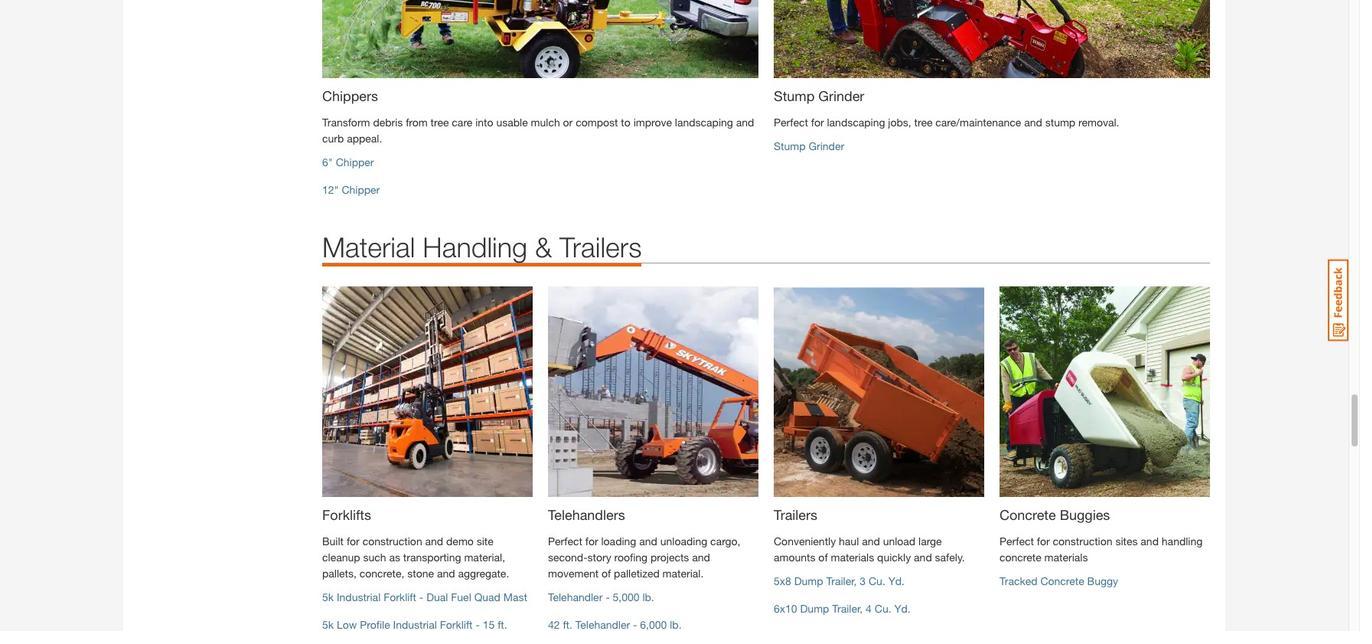 Task type: locate. For each thing, give the bounding box(es) containing it.
lb.
[[643, 591, 655, 604]]

perfect up 'second-'
[[548, 535, 583, 548]]

0 horizontal spatial construction
[[363, 535, 422, 548]]

quad
[[475, 591, 501, 604]]

0 horizontal spatial tree
[[431, 116, 449, 129]]

0 horizontal spatial perfect
[[548, 535, 583, 548]]

1 vertical spatial cu.
[[875, 602, 892, 615]]

concrete up the concrete
[[1000, 506, 1057, 523]]

1 horizontal spatial of
[[819, 551, 828, 564]]

12" chipper
[[322, 183, 380, 196]]

0 vertical spatial stump grinder
[[774, 88, 865, 104]]

1 vertical spatial stump grinder
[[774, 140, 845, 153]]

as
[[389, 551, 400, 564]]

0 vertical spatial cu.
[[869, 575, 886, 588]]

telehandlers image
[[548, 287, 759, 497]]

0 horizontal spatial materials
[[831, 551, 875, 564]]

jobs,
[[889, 116, 912, 129]]

of inside conveniently haul and unload large amounts of materials quickly and safely.
[[819, 551, 828, 564]]

-
[[420, 591, 424, 604], [606, 591, 610, 604]]

care
[[452, 116, 473, 129]]

construction down buggies
[[1053, 535, 1113, 548]]

grinder
[[819, 88, 865, 104], [809, 140, 845, 153]]

trailers image
[[774, 287, 985, 497]]

conveniently haul and unload large amounts of materials quickly and safely.
[[774, 535, 965, 564]]

material handling & trailers
[[322, 231, 642, 264]]

trailers up conveniently
[[774, 506, 818, 523]]

materials for concrete buggies
[[1045, 551, 1089, 564]]

for for telehandlers
[[586, 535, 599, 548]]

0 horizontal spatial trailers
[[560, 231, 642, 264]]

1 horizontal spatial tree
[[915, 116, 933, 129]]

2 horizontal spatial perfect
[[1000, 535, 1034, 548]]

0 vertical spatial trailer,
[[827, 575, 857, 588]]

tracked concrete buggy
[[1000, 575, 1119, 588]]

- left 5,000
[[606, 591, 610, 604]]

1 horizontal spatial construction
[[1053, 535, 1113, 548]]

dump right 6x10
[[801, 602, 830, 615]]

0 vertical spatial dump
[[795, 575, 824, 588]]

1 horizontal spatial materials
[[1045, 551, 1089, 564]]

construction for forklifts
[[363, 535, 422, 548]]

transform debris from tree care into usable mulch or compost to improve landscaping and curb appeal.
[[322, 116, 755, 145]]

improve
[[634, 116, 672, 129]]

construction
[[363, 535, 422, 548], [1053, 535, 1113, 548]]

forklifts image
[[322, 287, 533, 497]]

trailer, for 4
[[833, 602, 863, 615]]

palletized
[[614, 567, 660, 580]]

mast
[[504, 591, 528, 604]]

landscaping right improve
[[675, 116, 734, 129]]

- left dual
[[420, 591, 424, 604]]

construction inside perfect for construction sites and handling concrete materials
[[1053, 535, 1113, 548]]

stump
[[1046, 116, 1076, 129]]

stump
[[774, 88, 815, 104], [774, 140, 806, 153]]

1 tree from the left
[[431, 116, 449, 129]]

cu.
[[869, 575, 886, 588], [875, 602, 892, 615]]

pallets,
[[322, 567, 357, 580]]

tree right the jobs,
[[915, 116, 933, 129]]

sites
[[1116, 535, 1138, 548]]

concrete buggies
[[1000, 506, 1111, 523]]

1 vertical spatial stump
[[774, 140, 806, 153]]

6" chipper link
[[322, 156, 374, 169]]

transporting
[[403, 551, 461, 564]]

perfect inside perfect for loading and unloading cargo, second-story roofing projects and movement of palletized material.
[[548, 535, 583, 548]]

5x8 dump trailer, 3 cu. yd.
[[774, 575, 905, 588]]

concrete left buggy
[[1041, 575, 1085, 588]]

0 vertical spatial stump
[[774, 88, 815, 104]]

dump right 5x8
[[795, 575, 824, 588]]

and inside transform debris from tree care into usable mulch or compost to improve landscaping and curb appeal.
[[736, 116, 755, 129]]

1 vertical spatial of
[[602, 567, 611, 580]]

yd.
[[889, 575, 905, 588], [895, 602, 911, 615]]

for up stump grinder link
[[812, 116, 824, 129]]

materials inside conveniently haul and unload large amounts of materials quickly and safely.
[[831, 551, 875, 564]]

feedback link image
[[1329, 259, 1349, 342]]

safely.
[[935, 551, 965, 564]]

stump grinder image
[[774, 0, 1211, 78]]

construction up as
[[363, 535, 422, 548]]

1 landscaping from the left
[[675, 116, 734, 129]]

5x8 dump trailer, 3 cu. yd. link
[[774, 575, 905, 588]]

perfect inside perfect for construction sites and handling concrete materials
[[1000, 535, 1034, 548]]

for up the concrete
[[1037, 535, 1050, 548]]

tracked concrete buggy link
[[1000, 575, 1119, 588]]

chipper for 12" chipper
[[342, 183, 380, 196]]

chipper down appeal. on the left of the page
[[336, 156, 374, 169]]

for
[[812, 116, 824, 129], [347, 535, 360, 548], [586, 535, 599, 548], [1037, 535, 1050, 548]]

0 vertical spatial of
[[819, 551, 828, 564]]

yd. right '4'
[[895, 602, 911, 615]]

perfect
[[774, 116, 809, 129], [548, 535, 583, 548], [1000, 535, 1034, 548]]

concrete buggies image
[[1000, 287, 1211, 497]]

1 vertical spatial yd.
[[895, 602, 911, 615]]

of down conveniently
[[819, 551, 828, 564]]

cu. for 3
[[869, 575, 886, 588]]

to
[[621, 116, 631, 129]]

for inside the built for construction and demo site cleanup such as transporting material, pallets, concrete, stone and aggregate.
[[347, 535, 360, 548]]

construction for concrete buggies
[[1053, 535, 1113, 548]]

materials up tracked concrete buggy link
[[1045, 551, 1089, 564]]

2 - from the left
[[606, 591, 610, 604]]

construction inside the built for construction and demo site cleanup such as transporting material, pallets, concrete, stone and aggregate.
[[363, 535, 422, 548]]

of down the story
[[602, 567, 611, 580]]

perfect for landscaping jobs, tree care/maintenance and stump removal.
[[774, 116, 1120, 129]]

1 horizontal spatial trailers
[[774, 506, 818, 523]]

12"
[[322, 183, 339, 196]]

for inside perfect for construction sites and handling concrete materials
[[1037, 535, 1050, 548]]

care/maintenance
[[936, 116, 1022, 129]]

materials inside perfect for construction sites and handling concrete materials
[[1045, 551, 1089, 564]]

2 materials from the left
[[1045, 551, 1089, 564]]

0 horizontal spatial of
[[602, 567, 611, 580]]

1 vertical spatial trailer,
[[833, 602, 863, 615]]

and
[[736, 116, 755, 129], [1025, 116, 1043, 129], [425, 535, 444, 548], [640, 535, 658, 548], [862, 535, 880, 548], [1141, 535, 1159, 548], [692, 551, 711, 564], [914, 551, 933, 564], [437, 567, 455, 580]]

1 construction from the left
[[363, 535, 422, 548]]

1 materials from the left
[[831, 551, 875, 564]]

trailers right &
[[560, 231, 642, 264]]

2 construction from the left
[[1053, 535, 1113, 548]]

mulch
[[531, 116, 560, 129]]

usable
[[497, 116, 528, 129]]

materials down haul
[[831, 551, 875, 564]]

2 stump grinder from the top
[[774, 140, 845, 153]]

1 horizontal spatial -
[[606, 591, 610, 604]]

roofing
[[615, 551, 648, 564]]

concrete
[[1000, 506, 1057, 523], [1041, 575, 1085, 588]]

6" chipper
[[322, 156, 374, 169]]

1 vertical spatial chipper
[[342, 183, 380, 196]]

curb
[[322, 132, 344, 145]]

6"
[[322, 156, 333, 169]]

telehandlers
[[548, 506, 625, 523]]

for for concrete buggies
[[1037, 535, 1050, 548]]

1 vertical spatial dump
[[801, 602, 830, 615]]

0 horizontal spatial landscaping
[[675, 116, 734, 129]]

0 horizontal spatial -
[[420, 591, 424, 604]]

for up the story
[[586, 535, 599, 548]]

forklift
[[384, 591, 417, 604]]

0 vertical spatial chipper
[[336, 156, 374, 169]]

cu. for 4
[[875, 602, 892, 615]]

5k industrial forklift - dual fuel quad mast
[[322, 591, 528, 604]]

perfect for stump grinder
[[774, 116, 809, 129]]

haul
[[839, 535, 859, 548]]

perfect up the concrete
[[1000, 535, 1034, 548]]

trailer, left 3
[[827, 575, 857, 588]]

trailer,
[[827, 575, 857, 588], [833, 602, 863, 615]]

dump
[[795, 575, 824, 588], [801, 602, 830, 615]]

for inside perfect for loading and unloading cargo, second-story roofing projects and movement of palletized material.
[[586, 535, 599, 548]]

for up the cleanup
[[347, 535, 360, 548]]

such
[[363, 551, 386, 564]]

1 vertical spatial trailers
[[774, 506, 818, 523]]

perfect for construction sites and handling concrete materials
[[1000, 535, 1203, 564]]

1 horizontal spatial landscaping
[[827, 116, 886, 129]]

fuel
[[451, 591, 472, 604]]

cu. right 3
[[869, 575, 886, 588]]

2 stump from the top
[[774, 140, 806, 153]]

1 horizontal spatial perfect
[[774, 116, 809, 129]]

transform
[[322, 116, 370, 129]]

trailer, left '4'
[[833, 602, 863, 615]]

conveniently
[[774, 535, 836, 548]]

yd. down "quickly" at right bottom
[[889, 575, 905, 588]]

tree
[[431, 116, 449, 129], [915, 116, 933, 129]]

amounts
[[774, 551, 816, 564]]

projects
[[651, 551, 690, 564]]

chipper right 12"
[[342, 183, 380, 196]]

for for stump grinder
[[812, 116, 824, 129]]

tree left care
[[431, 116, 449, 129]]

landscaping left the jobs,
[[827, 116, 886, 129]]

1 - from the left
[[420, 591, 424, 604]]

chippers image
[[322, 0, 759, 78]]

cu. right '4'
[[875, 602, 892, 615]]

0 vertical spatial yd.
[[889, 575, 905, 588]]

telehandler
[[548, 591, 603, 604]]

perfect up stump grinder link
[[774, 116, 809, 129]]

trailers
[[560, 231, 642, 264], [774, 506, 818, 523]]



Task type: describe. For each thing, give the bounding box(es) containing it.
for for forklifts
[[347, 535, 360, 548]]

0 vertical spatial concrete
[[1000, 506, 1057, 523]]

dump for 6x10
[[801, 602, 830, 615]]

concrete
[[1000, 551, 1042, 564]]

yd. for 5x8 dump trailer, 3 cu. yd.
[[889, 575, 905, 588]]

or
[[563, 116, 573, 129]]

unloading
[[661, 535, 708, 548]]

4
[[866, 602, 872, 615]]

telehandler - 5,000 lb. link
[[548, 591, 655, 604]]

trailer, for 3
[[827, 575, 857, 588]]

&
[[535, 231, 552, 264]]

3
[[860, 575, 866, 588]]

0 vertical spatial trailers
[[560, 231, 642, 264]]

5k
[[322, 591, 334, 604]]

second-
[[548, 551, 588, 564]]

cleanup
[[322, 551, 360, 564]]

handling
[[423, 231, 528, 264]]

of inside perfect for loading and unloading cargo, second-story roofing projects and movement of palletized material.
[[602, 567, 611, 580]]

handling
[[1162, 535, 1203, 548]]

perfect for concrete buggies
[[1000, 535, 1034, 548]]

concrete,
[[360, 567, 405, 580]]

1 stump grinder from the top
[[774, 88, 865, 104]]

compost
[[576, 116, 618, 129]]

chipper for 6" chipper
[[336, 156, 374, 169]]

loading
[[602, 535, 637, 548]]

buggies
[[1060, 506, 1111, 523]]

stone
[[408, 567, 434, 580]]

from
[[406, 116, 428, 129]]

aggregate.
[[458, 567, 509, 580]]

and inside perfect for construction sites and handling concrete materials
[[1141, 535, 1159, 548]]

1 vertical spatial concrete
[[1041, 575, 1085, 588]]

materials for trailers
[[831, 551, 875, 564]]

built for construction and demo site cleanup such as transporting material, pallets, concrete, stone and aggregate.
[[322, 535, 509, 580]]

removal.
[[1079, 116, 1120, 129]]

2 tree from the left
[[915, 116, 933, 129]]

2 landscaping from the left
[[827, 116, 886, 129]]

1 stump from the top
[[774, 88, 815, 104]]

large
[[919, 535, 942, 548]]

buggy
[[1088, 575, 1119, 588]]

5x8
[[774, 575, 792, 588]]

stump grinder link
[[774, 140, 845, 153]]

cargo,
[[711, 535, 741, 548]]

perfect for telehandlers
[[548, 535, 583, 548]]

material.
[[663, 567, 704, 580]]

debris
[[373, 116, 403, 129]]

chippers
[[322, 88, 378, 104]]

quickly
[[878, 551, 911, 564]]

material
[[322, 231, 415, 264]]

dump for 5x8
[[795, 575, 824, 588]]

appeal.
[[347, 132, 382, 145]]

movement
[[548, 567, 599, 580]]

6x10
[[774, 602, 798, 615]]

6x10 dump trailer, 4 cu. yd.
[[774, 602, 911, 615]]

dual
[[427, 591, 448, 604]]

tree inside transform debris from tree care into usable mulch or compost to improve landscaping and curb appeal.
[[431, 116, 449, 129]]

into
[[476, 116, 494, 129]]

site
[[477, 535, 494, 548]]

tracked
[[1000, 575, 1038, 588]]

5k industrial forklift - dual fuel quad mast link
[[322, 591, 528, 604]]

6x10 dump trailer, 4 cu. yd. link
[[774, 602, 911, 615]]

demo
[[447, 535, 474, 548]]

telehandler - 5,000 lb.
[[548, 591, 655, 604]]

0 vertical spatial grinder
[[819, 88, 865, 104]]

perfect for loading and unloading cargo, second-story roofing projects and movement of palletized material.
[[548, 535, 741, 580]]

landscaping inside transform debris from tree care into usable mulch or compost to improve landscaping and curb appeal.
[[675, 116, 734, 129]]

5,000
[[613, 591, 640, 604]]

built
[[322, 535, 344, 548]]

forklifts
[[322, 506, 371, 523]]

industrial
[[337, 591, 381, 604]]

story
[[588, 551, 612, 564]]

unload
[[883, 535, 916, 548]]

12" chipper link
[[322, 183, 380, 196]]

material,
[[464, 551, 506, 564]]

yd. for 6x10 dump trailer, 4 cu. yd.
[[895, 602, 911, 615]]

1 vertical spatial grinder
[[809, 140, 845, 153]]



Task type: vqa. For each thing, say whether or not it's contained in the screenshot.
Pay your balance on the left of page
no



